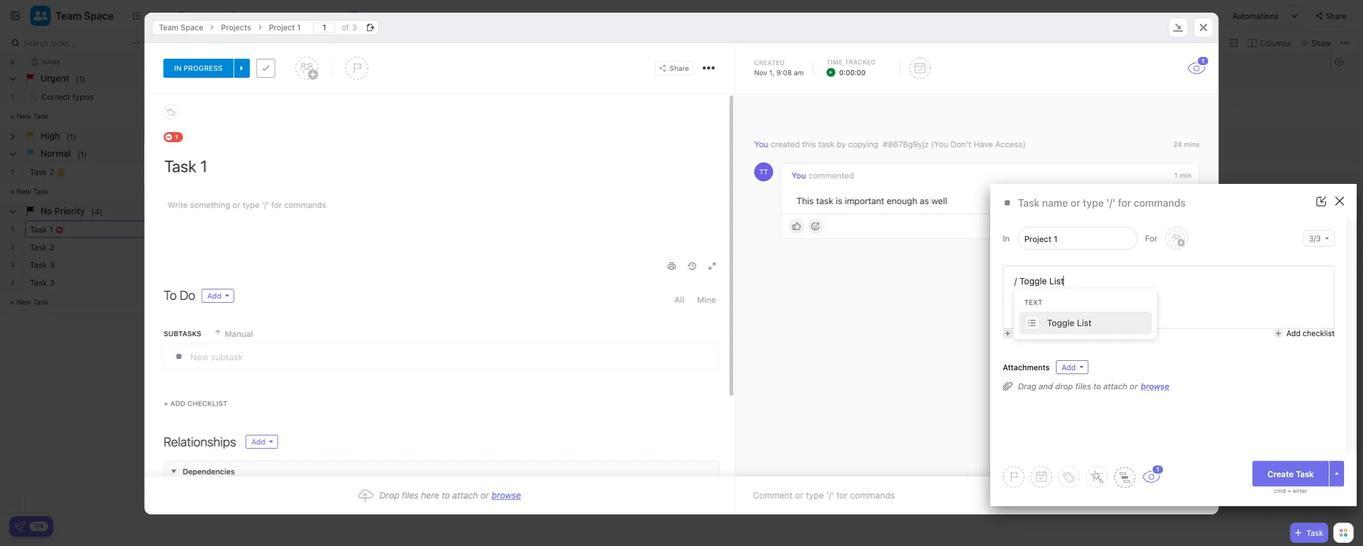 Task type: locate. For each thing, give the bounding box(es) containing it.
0 horizontal spatial add
[[170, 399, 185, 408]]

0 vertical spatial (1)
[[76, 74, 85, 83]]

typos
[[72, 92, 94, 101]]

0 vertical spatial team space
[[56, 10, 114, 22]]

‎task 1
[[30, 225, 53, 234]]

time
[[827, 58, 843, 65]]

1 vertical spatial team
[[159, 23, 179, 32]]

(1) for urgent
[[76, 74, 85, 83]]

or inside dialog
[[481, 490, 489, 501]]

table
[[363, 10, 385, 21]]

Edit task name text field
[[164, 155, 716, 177]]

created
[[771, 139, 800, 149]]

board link
[[190, 0, 220, 32]]

1/4
[[34, 522, 44, 530]]

1 vertical spatial list
[[1049, 276, 1064, 286]]

0 vertical spatial share
[[1326, 11, 1347, 20]]

0 horizontal spatial team space
[[56, 10, 114, 22]]

0 vertical spatial space
[[84, 10, 114, 22]]

team space
[[56, 10, 114, 22], [159, 23, 203, 32]]

share for "share" button inside 'task details' element
[[670, 64, 689, 72]]

1 vertical spatial space
[[181, 23, 203, 32]]

team space for team space button at the left top
[[56, 10, 114, 22]]

2 vertical spatial new
[[17, 298, 31, 306]]

add
[[1016, 329, 1030, 338], [1287, 329, 1301, 338], [170, 399, 185, 408]]

new task
[[17, 112, 48, 120], [17, 187, 48, 195], [17, 298, 48, 306]]

share
[[1326, 11, 1347, 20], [670, 64, 689, 72]]

1 vertical spatial you
[[792, 171, 806, 180]]

attach right here on the left of the page
[[452, 490, 478, 501]]

0 horizontal spatial share
[[670, 64, 689, 72]]

me
[[1149, 39, 1160, 47]]

toggle right /
[[1020, 276, 1047, 286]]

0 vertical spatial checklist
[[1303, 329, 1335, 338]]

0 horizontal spatial team
[[56, 10, 81, 22]]

team inside the task locations element
[[159, 23, 179, 32]]

3 new task from the top
[[17, 298, 48, 306]]

3 inside 1 1 2 3 1 4
[[10, 260, 15, 269]]

reply
[[1173, 222, 1192, 230]]

/ toggle list
[[1014, 276, 1064, 286]]

1 vertical spatial or
[[481, 490, 489, 501]]

attach right drop in the bottom of the page
[[1103, 381, 1128, 391]]

9:08
[[776, 68, 792, 76]]

space up search tasks... text box
[[84, 10, 114, 22]]

space for team space button at the left top
[[84, 10, 114, 22]]

all
[[674, 295, 684, 304]]

share button
[[1310, 6, 1352, 26], [655, 61, 693, 76]]

1 horizontal spatial team space
[[159, 23, 203, 32]]

1 vertical spatial share button
[[655, 61, 693, 76]]

to inside "cell"
[[286, 93, 295, 101]]

team space down board
[[159, 23, 203, 32]]

enough
[[887, 196, 917, 206]]

0 vertical spatial +
[[163, 399, 168, 408]]

onboarding checklist button element
[[15, 521, 25, 531]]

‎task down ‎task 1
[[30, 242, 47, 252]]

grid
[[0, 54, 1363, 513]]

2 horizontal spatial to
[[1093, 381, 1101, 391]]

1 horizontal spatial subtasks
[[1096, 39, 1129, 47]]

(1) up typos
[[76, 74, 85, 83]]

team up tasks...
[[56, 10, 81, 22]]

0 vertical spatial task 3
[[30, 260, 55, 270]]

showing subtasks
[[1064, 39, 1129, 47]]

2 down normal
[[49, 167, 54, 177]]

(1) right normal
[[77, 149, 87, 159]]

and
[[1039, 381, 1053, 391]]

team space inside button
[[56, 10, 114, 22]]

1 vertical spatial subtasks
[[163, 330, 201, 338]]

normal
[[40, 148, 71, 159]]

team space inside the task locations element
[[159, 23, 203, 32]]

team space up search tasks... text box
[[56, 10, 114, 22]]

1 horizontal spatial share button
[[1310, 6, 1352, 26]]

1 vertical spatial +
[[1288, 488, 1291, 494]]

files
[[1075, 381, 1091, 391], [402, 490, 419, 501]]

onboarding checklist button image
[[15, 521, 25, 531]]

0 horizontal spatial checklist
[[187, 399, 227, 408]]

or
[[1130, 381, 1138, 391], [481, 490, 489, 501]]

row group containing correct typos
[[25, 70, 657, 313]]

mine
[[697, 295, 716, 304]]

drag and drop files to attach or
[[1018, 381, 1138, 391]]

2 vertical spatial to
[[442, 490, 450, 501]]

0 horizontal spatial subtasks
[[163, 330, 201, 338]]

task 3 right 4
[[30, 278, 55, 287]]

+
[[163, 399, 168, 408], [1288, 488, 1291, 494]]

drop
[[1055, 381, 1073, 391]]

space inside button
[[84, 10, 114, 22]]

nov
[[754, 68, 767, 76]]

project 1
[[269, 23, 301, 32]]

share for top "share" button
[[1326, 11, 1347, 20]]

1 horizontal spatial share
[[1326, 11, 1347, 20]]

team
[[56, 10, 81, 22], [159, 23, 179, 32]]

task 3 down ‎task 2
[[30, 260, 55, 270]]

1 task 3 from the top
[[30, 260, 55, 270]]

you left created
[[754, 139, 768, 149]]

1 vertical spatial ‎task
[[30, 242, 47, 252]]

2 horizontal spatial add
[[1287, 329, 1301, 338]]

1 min
[[1174, 171, 1192, 180]]

search tasks...
[[23, 39, 76, 47]]

0 vertical spatial new
[[17, 112, 31, 120]]

files left here on the left of the page
[[402, 490, 419, 501]]

checklist
[[1303, 329, 1335, 338], [187, 399, 227, 408]]

0 horizontal spatial to
[[286, 93, 295, 101]]

1 vertical spatial (1)
[[77, 149, 87, 159]]

/
[[1014, 276, 1017, 286]]

new task down correct
[[17, 112, 48, 120]]

‎task
[[30, 225, 47, 234], [30, 242, 47, 252]]

terry turtle
[[156, 92, 200, 101]]

0 vertical spatial to
[[286, 93, 295, 101]]

row
[[25, 54, 657, 70]]

to
[[286, 93, 295, 101], [1093, 381, 1101, 391], [442, 490, 450, 501]]

enter
[[1293, 488, 1308, 494]]

1 horizontal spatial you
[[792, 171, 806, 180]]

space down board
[[181, 23, 203, 32]]

0 vertical spatial subtasks
[[1096, 39, 1129, 47]]

press space to select this row. row
[[0, 88, 25, 106], [25, 88, 657, 107], [0, 163, 25, 181], [25, 163, 657, 181], [0, 221, 25, 238], [25, 221, 657, 238], [0, 238, 25, 256], [25, 238, 657, 256], [0, 256, 25, 274], [25, 256, 657, 274], [0, 274, 25, 291], [25, 274, 657, 291], [25, 492, 657, 513]]

0 horizontal spatial files
[[402, 490, 419, 501]]

1 vertical spatial team space
[[159, 23, 203, 32]]

(1) inside normal cell
[[77, 149, 87, 159]]

task
[[818, 139, 834, 149], [816, 196, 833, 206]]

1 vertical spatial checklist
[[187, 399, 227, 408]]

1 horizontal spatial to
[[442, 490, 450, 501]]

2 down ‎task 1
[[49, 242, 54, 252]]

to right here on the left of the page
[[442, 490, 450, 501]]

share inside 'task details' element
[[670, 64, 689, 72]]

press space to select this row. row containing 3
[[0, 256, 25, 274]]

‎task for ‎task 1
[[30, 225, 47, 234]]

1 down terry turtle
[[175, 134, 178, 140]]

to right drop in the bottom of the page
[[1093, 381, 1101, 391]]

task left by
[[818, 139, 834, 149]]

2 vertical spatial new task
[[17, 298, 48, 306]]

0 horizontal spatial you
[[754, 139, 768, 149]]

0 vertical spatial or
[[1130, 381, 1138, 391]]

0 vertical spatial toggle
[[1020, 276, 1047, 286]]

add inside task body element
[[170, 399, 185, 408]]

turtle
[[178, 92, 200, 101]]

you up this
[[792, 171, 806, 180]]

1 right the project
[[297, 23, 301, 32]]

2 ‎task from the top
[[30, 242, 47, 252]]

task left is on the top
[[816, 196, 833, 206]]

new task down ‎task 2
[[17, 298, 48, 306]]

row group
[[0, 70, 25, 313], [0, 70, 1363, 313], [25, 70, 657, 313], [1331, 70, 1363, 313], [1331, 492, 1363, 513]]

(4)
[[91, 207, 103, 216]]

1 ‎task from the top
[[30, 225, 47, 234]]

2 horizontal spatial list
[[1077, 318, 1092, 328]]

you created this task by copying #8678g9yjz (you don't have access)
[[754, 139, 1026, 149]]

0 horizontal spatial toggle
[[1020, 276, 1047, 286]]

dependencies
[[182, 467, 235, 476]]

list link
[[146, 0, 166, 32]]

0 horizontal spatial share button
[[655, 61, 693, 76]]

team left board link
[[159, 23, 179, 32]]

attach
[[1103, 381, 1128, 391], [452, 490, 478, 501]]

1 vertical spatial new
[[17, 187, 31, 195]]

1
[[297, 23, 301, 32], [11, 92, 14, 100], [175, 134, 178, 140], [11, 167, 14, 176], [1174, 171, 1178, 180], [49, 225, 53, 234], [11, 225, 14, 233]]

1 horizontal spatial files
[[1075, 381, 1091, 391]]

to left do in the top of the page
[[286, 93, 295, 101]]

1 horizontal spatial attach
[[1103, 381, 1128, 391]]

(1) inside urgent cell
[[76, 74, 85, 83]]

1 inside task body element
[[175, 134, 178, 140]]

new
[[17, 112, 31, 120], [17, 187, 31, 195], [17, 298, 31, 306]]

0 horizontal spatial or
[[481, 490, 489, 501]]

‎task up ‎task 2
[[30, 225, 47, 234]]

1 vertical spatial share
[[670, 64, 689, 72]]

1 vertical spatial files
[[402, 490, 419, 501]]

1 vertical spatial toggle
[[1047, 318, 1075, 328]]

drop
[[379, 490, 399, 501]]

by
[[837, 139, 846, 149]]

1 horizontal spatial space
[[181, 23, 203, 32]]

2 left ‎task 2
[[10, 243, 15, 251]]

subtasks
[[1096, 39, 1129, 47], [163, 330, 201, 338]]

1 horizontal spatial add
[[1016, 329, 1030, 338]]

1 horizontal spatial list
[[1049, 276, 1064, 286]]

0 vertical spatial you
[[754, 139, 768, 149]]

add checklist
[[1287, 329, 1335, 338]]

2 task 3 from the top
[[30, 278, 55, 287]]

0 horizontal spatial space
[[84, 10, 114, 22]]

0 vertical spatial list
[[146, 10, 161, 21]]

dialog
[[144, 12, 1219, 516]]

subtasks down to do
[[163, 330, 201, 338]]

create
[[1268, 469, 1294, 478]]

0 vertical spatial files
[[1075, 381, 1091, 391]]

1 inside the task locations element
[[297, 23, 301, 32]]

0 horizontal spatial +
[[163, 399, 168, 408]]

you for you created this task by copying #8678g9yjz (you don't have access)
[[754, 139, 768, 149]]

browse link
[[492, 490, 521, 501]]

2 inside 1 1 2 3 1 4
[[10, 243, 15, 251]]

files right drop in the bottom of the page
[[1075, 381, 1091, 391]]

this task is important enough as well
[[797, 196, 947, 206]]

2 for task 2
[[49, 167, 54, 177]]

+ right cmd
[[1288, 488, 1291, 494]]

cell
[[152, 163, 278, 180], [278, 163, 404, 180], [404, 163, 531, 180], [531, 163, 657, 180], [152, 221, 278, 238], [278, 221, 404, 238], [404, 221, 531, 238], [531, 221, 657, 238], [152, 238, 278, 255], [278, 238, 404, 255], [404, 238, 531, 255], [531, 238, 657, 255], [152, 256, 278, 273], [278, 256, 404, 273], [404, 256, 531, 273], [531, 256, 657, 273], [152, 274, 278, 291], [278, 274, 404, 291], [404, 274, 531, 291], [531, 274, 657, 291], [152, 492, 278, 513], [531, 492, 657, 513]]

add subtask
[[1016, 329, 1060, 338]]

team for team space button at the left top
[[56, 10, 81, 22]]

1 vertical spatial attach
[[452, 490, 478, 501]]

assignees button
[[1165, 35, 1224, 51]]

mins
[[1184, 140, 1200, 149]]

monday
[[409, 92, 439, 101]]

1 1 2 3 1 4
[[10, 92, 15, 286]]

2 new task from the top
[[17, 187, 48, 195]]

1 vertical spatial new task
[[17, 187, 48, 195]]

1 vertical spatial task 3
[[30, 278, 55, 287]]

0 vertical spatial team
[[56, 10, 81, 22]]

team inside button
[[56, 10, 81, 22]]

of
[[342, 23, 349, 32]]

1 left 'task 2'
[[11, 167, 14, 176]]

task details element
[[144, 43, 1219, 94]]

grid containing urgent
[[0, 54, 1363, 513]]

you
[[754, 139, 768, 149], [792, 171, 806, 180]]

new task right 1 1 2 3 1 4
[[17, 187, 48, 195]]

text
[[1024, 298, 1043, 307]]

2 vertical spatial list
[[1077, 318, 1092, 328]]

1 horizontal spatial toggle
[[1047, 318, 1075, 328]]

0 vertical spatial new task
[[17, 112, 48, 120]]

0 horizontal spatial attach
[[452, 490, 478, 501]]

1 horizontal spatial +
[[1288, 488, 1291, 494]]

‎task for ‎task 2
[[30, 242, 47, 252]]

as
[[920, 196, 929, 206]]

projects
[[221, 23, 251, 32]]

of 3
[[342, 23, 357, 32]]

space inside the task locations element
[[181, 23, 203, 32]]

task locations element
[[144, 12, 1219, 43]]

task 3
[[30, 260, 55, 270], [30, 278, 55, 287]]

subtasks right showing
[[1096, 39, 1129, 47]]

toggle up subtask
[[1047, 318, 1075, 328]]

+ up relationships at left bottom
[[163, 399, 168, 408]]

1 horizontal spatial team
[[159, 23, 179, 32]]

commented
[[809, 171, 854, 180]]

0 vertical spatial ‎task
[[30, 225, 47, 234]]

minimize task image
[[1173, 23, 1183, 32]]

#8678g9yjz
[[883, 139, 929, 149]]



Task type: vqa. For each thing, say whether or not it's contained in the screenshot.
scope of work link
no



Task type: describe. For each thing, give the bounding box(es) containing it.
relationships
[[163, 434, 236, 449]]

toggle list
[[1047, 318, 1092, 328]]

priority
[[55, 206, 85, 216]]

automations
[[1233, 11, 1279, 20]]

normal cell
[[0, 145, 1363, 162]]

subtasks inside task body element
[[163, 330, 201, 338]]

is
[[836, 196, 842, 206]]

24
[[1174, 140, 1182, 149]]

well
[[932, 196, 947, 206]]

this
[[802, 139, 816, 149]]

to do
[[286, 93, 308, 101]]

task body element
[[144, 94, 735, 516]]

assignees
[[1182, 39, 1218, 47]]

1 new from the top
[[17, 112, 31, 120]]

terry
[[156, 92, 176, 101]]

1 new task from the top
[[17, 112, 48, 120]]

2 new from the top
[[17, 187, 31, 195]]

‎task 2
[[30, 242, 54, 252]]

press space to select this row. row containing ‎task 1
[[25, 221, 657, 238]]

(1) for normal
[[77, 149, 87, 159]]

gantt
[[311, 10, 334, 21]]

team space for the team space link
[[159, 23, 203, 32]]

urgent
[[40, 73, 69, 83]]

Search tasks... text field
[[23, 34, 128, 52]]

task 2
[[30, 167, 54, 177]]

1 left 'min'
[[1174, 171, 1178, 180]]

this
[[797, 196, 814, 206]]

time tracked
[[827, 58, 876, 65]]

important
[[845, 196, 884, 206]]

share button inside 'task details' element
[[655, 61, 693, 76]]

urgent cell
[[0, 70, 1363, 87]]

showing subtasks button
[[1050, 35, 1133, 51]]

here
[[421, 490, 439, 501]]

monday cell
[[404, 88, 531, 105]]

#
[[10, 58, 15, 66]]

(you
[[931, 139, 948, 149]]

calendar link
[[244, 0, 287, 32]]

cmd
[[1274, 488, 1286, 494]]

terry turtle cell
[[152, 88, 278, 105]]

create task
[[1268, 469, 1314, 478]]

Task name or type '/' for commands text field
[[1018, 197, 1294, 210]]

attachments
[[1003, 363, 1050, 372]]

1 horizontal spatial checklist
[[1303, 329, 1335, 338]]

min
[[1180, 171, 1192, 180]]

files inside dialog
[[402, 490, 419, 501]]

you commented
[[792, 171, 854, 180]]

tasks...
[[50, 39, 76, 47]]

attach inside dialog
[[452, 490, 478, 501]]

mine link
[[697, 289, 716, 310]]

3 new from the top
[[17, 298, 31, 306]]

browse
[[492, 490, 521, 501]]

for
[[1145, 234, 1158, 243]]

projects link
[[215, 20, 257, 35]]

dialog containing to do
[[144, 12, 1219, 516]]

subtasks inside button
[[1096, 39, 1129, 47]]

press space to select this row. row containing ‎task 2
[[25, 238, 657, 256]]

1 down #
[[11, 92, 14, 100]]

in
[[1003, 234, 1010, 243]]

am
[[794, 68, 804, 76]]

no priority cell
[[0, 203, 1363, 220]]

table link
[[363, 0, 390, 32]]

cmd + enter
[[1274, 488, 1308, 494]]

project
[[269, 23, 295, 32]]

automations button
[[1226, 6, 1285, 25]]

created
[[754, 59, 785, 66]]

New subtask text field
[[190, 345, 715, 368]]

drag
[[1018, 381, 1036, 391]]

do
[[179, 288, 195, 302]]

access)
[[995, 139, 1026, 149]]

add for add subtask
[[1016, 329, 1030, 338]]

3 inside the task locations element
[[352, 23, 357, 32]]

copying
[[848, 139, 878, 149]]

1,
[[769, 68, 774, 76]]

don't
[[951, 139, 971, 149]]

have
[[974, 139, 993, 149]]

space for the team space link
[[181, 23, 203, 32]]

1 vertical spatial task
[[816, 196, 833, 206]]

2 for ‎task 2
[[49, 242, 54, 252]]

no
[[40, 206, 52, 216]]

to
[[163, 288, 176, 302]]

tt
[[759, 168, 768, 176]]

0 vertical spatial attach
[[1103, 381, 1128, 391]]

calendar
[[244, 10, 282, 21]]

correct typos
[[41, 92, 94, 101]]

correct
[[41, 92, 70, 101]]

to do
[[163, 288, 195, 302]]

created nov 1, 9:08 am
[[754, 59, 804, 76]]

team space link
[[153, 20, 210, 35]]

1 down no
[[49, 225, 53, 234]]

+ add checklist
[[163, 399, 227, 408]]

do
[[297, 93, 308, 101]]

tracked
[[845, 58, 876, 65]]

1 horizontal spatial or
[[1130, 381, 1138, 391]]

all link
[[674, 289, 684, 310]]

to inside dialog
[[442, 490, 450, 501]]

1 left ‎task 1
[[11, 225, 14, 233]]

row group containing 1 1 2 3 1 4
[[0, 70, 25, 313]]

press space to select this row. row containing task 2
[[25, 163, 657, 181]]

add for add checklist
[[1287, 329, 1301, 338]]

showing
[[1064, 39, 1094, 47]]

drop files here to attach or browse
[[379, 490, 521, 501]]

project 1 link
[[263, 20, 307, 35]]

subtask
[[1032, 329, 1060, 338]]

+ inside task body element
[[163, 399, 168, 408]]

Set task position in this List number field
[[313, 22, 335, 33]]

row group containing urgent
[[0, 70, 1363, 313]]

to do cell
[[278, 88, 404, 105]]

press space to select this row. row containing 2
[[0, 238, 25, 256]]

0 vertical spatial task
[[818, 139, 834, 149]]

no priority
[[40, 206, 85, 216]]

press space to select this row. row containing correct typos
[[25, 88, 657, 107]]

you for you commented
[[792, 171, 806, 180]]

me button
[[1135, 35, 1165, 51]]

0 horizontal spatial list
[[146, 10, 161, 21]]

team for the team space link
[[159, 23, 179, 32]]

1 vertical spatial to
[[1093, 381, 1101, 391]]

press space to select this row. row containing 4
[[0, 274, 25, 291]]

checklist inside task body element
[[187, 399, 227, 408]]

0 vertical spatial share button
[[1310, 6, 1352, 26]]



